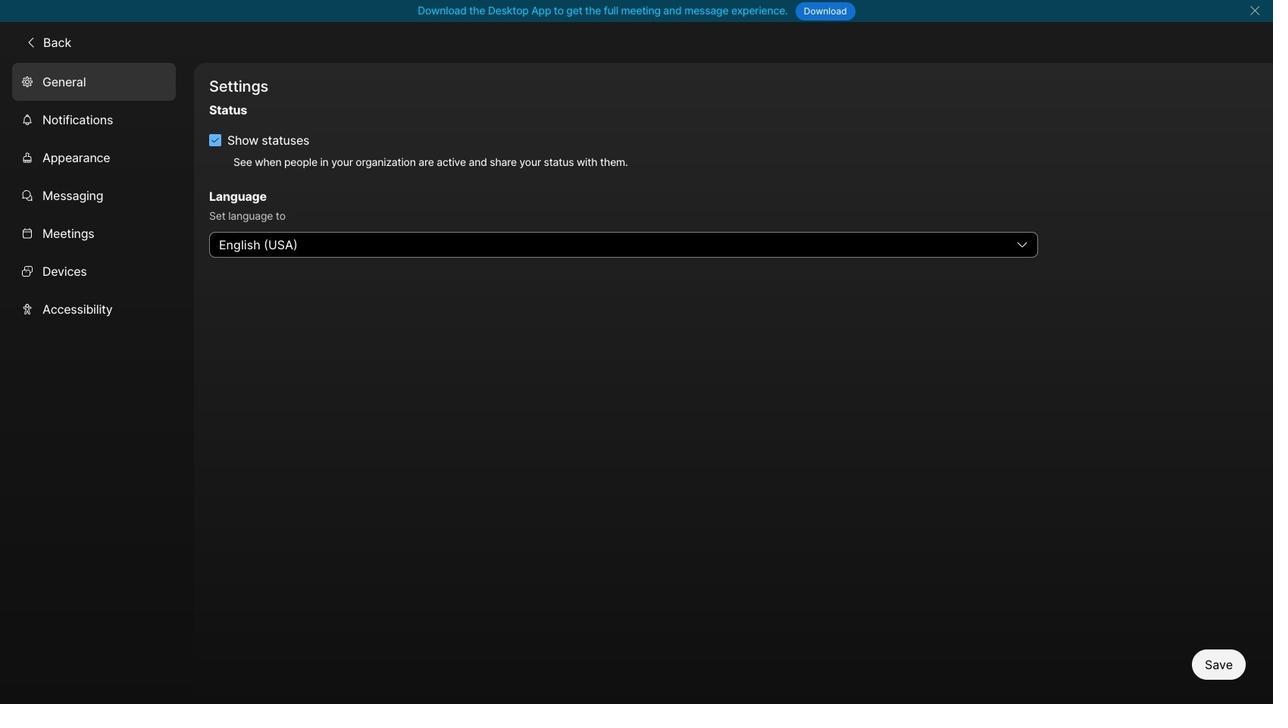 Task type: locate. For each thing, give the bounding box(es) containing it.
notifications tab
[[12, 101, 176, 138]]

cancel_16 image
[[1249, 5, 1261, 17]]

accessibility tab
[[12, 290, 176, 328]]

general tab
[[12, 63, 176, 101]]

appearance tab
[[12, 138, 176, 176]]

messaging tab
[[12, 176, 176, 214]]



Task type: vqa. For each thing, say whether or not it's contained in the screenshot.
Settings NAVIGATION in the left of the page
yes



Task type: describe. For each thing, give the bounding box(es) containing it.
settings navigation
[[0, 63, 194, 704]]

devices tab
[[12, 252, 176, 290]]

meetings tab
[[12, 214, 176, 252]]



